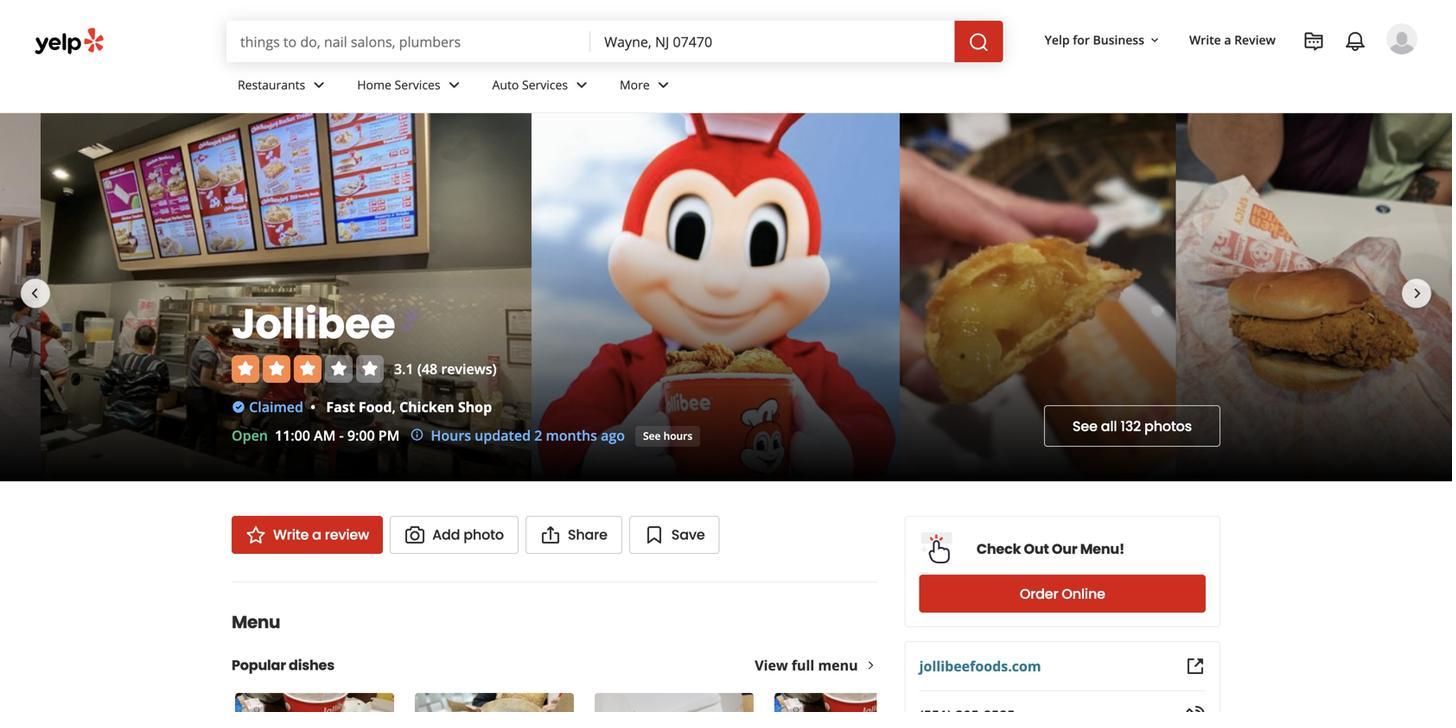 Task type: locate. For each thing, give the bounding box(es) containing it.
24 chevron down v2 image inside more link
[[653, 75, 674, 95]]

write inside user actions 'element'
[[1190, 32, 1221, 48]]

fast food , chicken shop
[[326, 398, 492, 416]]

see hours
[[643, 429, 693, 443]]

see left all
[[1073, 417, 1098, 436]]

3.1 (48 reviews)
[[394, 360, 497, 378]]

photo
[[464, 525, 504, 545]]

photos
[[1145, 417, 1192, 436]]

24 chevron down v2 image inside home services link
[[444, 75, 465, 95]]

None field
[[227, 21, 591, 62], [591, 21, 955, 62]]

0 horizontal spatial 24 chevron down v2 image
[[309, 75, 330, 95]]

24 chevron down v2 image inside the auto services link
[[571, 75, 592, 95]]

a left the review
[[312, 525, 321, 545]]

None search field
[[227, 21, 1003, 62]]

1 vertical spatial a
[[312, 525, 321, 545]]

save button
[[629, 516, 720, 554]]

1 24 chevron down v2 image from the left
[[309, 75, 330, 95]]

1 horizontal spatial 24 chevron down v2 image
[[444, 75, 465, 95]]

check out our menu!
[[977, 539, 1125, 559]]

yelp
[[1045, 32, 1070, 48]]

,
[[392, 398, 396, 416]]

0 horizontal spatial 24 chevron down v2 image
[[571, 75, 592, 95]]

auto
[[492, 77, 519, 93]]

none field 'things to do, nail salons, plumbers'
[[227, 21, 591, 62]]

menu
[[818, 656, 858, 675]]

popular
[[232, 656, 286, 675]]

auto services link
[[479, 62, 606, 112]]

chicken shop link
[[399, 398, 492, 416]]

address, neighborhood, city, state or zip text field
[[591, 21, 955, 62]]

hours
[[664, 429, 693, 443]]

1 horizontal spatial see
[[1073, 417, 1098, 436]]

see for see hours
[[643, 429, 661, 443]]

hours updated 2 months ago
[[431, 426, 625, 445]]

1 horizontal spatial write
[[1190, 32, 1221, 48]]

see
[[1073, 417, 1098, 436], [643, 429, 661, 443]]

24 chevron down v2 image left auto in the left of the page
[[444, 75, 465, 95]]

11:00
[[275, 426, 310, 445]]

services for home services
[[395, 77, 441, 93]]

things to do, nail salons, plumbers text field
[[227, 21, 591, 62]]

services right auto in the left of the page
[[522, 77, 568, 93]]

next image
[[1407, 283, 1428, 304]]

ago
[[601, 426, 625, 445]]

2 none field from the left
[[591, 21, 955, 62]]

popular dishes
[[232, 656, 335, 675]]

write for write a review
[[1190, 32, 1221, 48]]

24 share v2 image
[[540, 525, 561, 546]]

1 services from the left
[[395, 77, 441, 93]]

view
[[755, 656, 788, 675]]

1 horizontal spatial 24 chevron down v2 image
[[653, 75, 674, 95]]

24 chevron down v2 image for home services
[[444, 75, 465, 95]]

photo of jollibee - east rutherford, nj, us. image
[[532, 113, 900, 482], [900, 113, 1176, 482], [1176, 113, 1452, 482]]

restaurants
[[238, 77, 305, 93]]

info alert
[[410, 425, 625, 446]]

see hours link
[[635, 426, 700, 447]]

1 24 chevron down v2 image from the left
[[571, 75, 592, 95]]

24 chevron down v2 image right auto services
[[571, 75, 592, 95]]

1 horizontal spatial services
[[522, 77, 568, 93]]

a for review
[[312, 525, 321, 545]]

24 chevron down v2 image
[[571, 75, 592, 95], [653, 75, 674, 95]]

photo of jollibee - east rutherford, nj, us. jollibee in the food court image
[[0, 113, 41, 482]]

0 vertical spatial a
[[1224, 32, 1231, 48]]

services right 'home'
[[395, 77, 441, 93]]

menu!
[[1080, 539, 1125, 559]]

24 chevron down v2 image
[[309, 75, 330, 95], [444, 75, 465, 95]]

services
[[395, 77, 441, 93], [522, 77, 568, 93]]

write right 24 star v2 icon
[[273, 525, 309, 545]]

a left the 'review'
[[1224, 32, 1231, 48]]

1 horizontal spatial a
[[1224, 32, 1231, 48]]

write
[[1190, 32, 1221, 48], [273, 525, 309, 545]]

(48
[[417, 360, 438, 378]]

2 services from the left
[[522, 77, 568, 93]]

reviews)
[[441, 360, 497, 378]]

1 vertical spatial write
[[273, 525, 309, 545]]

months
[[546, 426, 597, 445]]

24 chevron down v2 image inside restaurants link
[[309, 75, 330, 95]]

0 horizontal spatial see
[[643, 429, 661, 443]]

24 chevron down v2 image right restaurants
[[309, 75, 330, 95]]

0 horizontal spatial a
[[312, 525, 321, 545]]

2
[[534, 426, 542, 445]]

food
[[359, 398, 392, 416]]

yelp for business
[[1045, 32, 1145, 48]]

0 horizontal spatial services
[[395, 77, 441, 93]]

write a review
[[1190, 32, 1276, 48]]

write left the 'review'
[[1190, 32, 1221, 48]]

3.1
[[394, 360, 414, 378]]

0 horizontal spatial write
[[273, 525, 309, 545]]

claimed
[[249, 398, 303, 416]]

out
[[1024, 539, 1049, 559]]

-
[[339, 426, 344, 445]]

2 photo of jollibee - east rutherford, nj, us. image from the left
[[900, 113, 1176, 482]]

auto services
[[492, 77, 568, 93]]

2 24 chevron down v2 image from the left
[[653, 75, 674, 95]]

0 vertical spatial write
[[1190, 32, 1221, 48]]

order
[[1020, 584, 1059, 604]]

2 24 chevron down v2 image from the left
[[444, 75, 465, 95]]

24 star v2 image
[[246, 525, 266, 546]]

3.1 star rating image
[[232, 355, 384, 383]]

fried chicken image
[[235, 693, 394, 712]]

a inside 'element'
[[1224, 32, 1231, 48]]

hours
[[431, 426, 471, 445]]

3 photo of jollibee - east rutherford, nj, us. image from the left
[[1176, 113, 1452, 482]]

see left hours
[[643, 429, 661, 443]]

full
[[792, 656, 815, 675]]

24 chevron down v2 image right more
[[653, 75, 674, 95]]

a
[[1224, 32, 1231, 48], [312, 525, 321, 545]]

jollibee
[[232, 295, 395, 353]]

home services
[[357, 77, 441, 93]]

jollibeefoods.com link
[[920, 657, 1041, 676]]

1 none field from the left
[[227, 21, 591, 62]]

shop
[[458, 398, 492, 416]]

am
[[314, 426, 336, 445]]

none field 'address, neighborhood, city, state or zip'
[[591, 21, 955, 62]]



Task type: vqa. For each thing, say whether or not it's contained in the screenshot.
review
yes



Task type: describe. For each thing, give the bounding box(es) containing it.
order online
[[1020, 584, 1106, 604]]

24 external link v2 image
[[1185, 656, 1206, 677]]

(48 reviews) link
[[417, 360, 497, 378]]

see all 132 photos
[[1073, 417, 1192, 436]]

jollibeefoods.com
[[920, 657, 1041, 676]]

more link
[[606, 62, 688, 112]]

add photo
[[432, 525, 504, 545]]

24 chevron down v2 image for restaurants
[[309, 75, 330, 95]]

order online link
[[920, 575, 1206, 613]]

write for write a review
[[273, 525, 309, 545]]

9:00
[[347, 426, 375, 445]]

review
[[325, 525, 369, 545]]

services for auto services
[[522, 77, 568, 93]]

open
[[232, 426, 268, 445]]

restaurants link
[[224, 62, 343, 112]]

all
[[1101, 417, 1117, 436]]

peach mango pie image
[[415, 693, 574, 712]]

24 save outline v2 image
[[644, 525, 665, 546]]

add photo link
[[390, 516, 519, 554]]

24 chevron down v2 image for auto services
[[571, 75, 592, 95]]

pineapple quencher image
[[775, 693, 934, 712]]

review
[[1235, 32, 1276, 48]]

menu element
[[204, 582, 937, 712]]

add
[[432, 525, 460, 545]]

spicy chicken sandwich image
[[595, 693, 754, 712]]

previous image
[[24, 283, 45, 304]]

dishes
[[289, 656, 335, 675]]

menu
[[232, 610, 280, 635]]

home services link
[[343, 62, 479, 112]]

check
[[977, 539, 1021, 559]]

fast food link
[[326, 398, 392, 416]]

share
[[568, 525, 608, 545]]

132
[[1121, 417, 1141, 436]]

write a review link
[[1183, 24, 1283, 55]]

view full menu
[[755, 656, 858, 675]]

business
[[1093, 32, 1145, 48]]

pm
[[378, 426, 400, 445]]

yelp for business button
[[1038, 24, 1169, 55]]

for
[[1073, 32, 1090, 48]]

gary o. image
[[1387, 23, 1418, 54]]

photo of jollibee - east rutherford, nj, us. the hard working staff image
[[41, 113, 532, 482]]

24 chevron down v2 image for more
[[653, 75, 674, 95]]

online
[[1062, 584, 1106, 604]]

our
[[1052, 539, 1078, 559]]

notifications image
[[1345, 31, 1366, 52]]

see all 132 photos link
[[1044, 405, 1221, 447]]

home
[[357, 77, 392, 93]]

more
[[620, 77, 650, 93]]

open 11:00 am - 9:00 pm
[[232, 426, 400, 445]]

see for see all 132 photos
[[1073, 417, 1098, 436]]

user actions element
[[1031, 22, 1442, 128]]

projects image
[[1304, 31, 1324, 52]]

24 camera v2 image
[[405, 525, 425, 546]]

fast
[[326, 398, 355, 416]]

14 chevron right outline image
[[865, 660, 877, 672]]

1 photo of jollibee - east rutherford, nj, us. image from the left
[[532, 113, 900, 482]]

16 chevron down v2 image
[[1148, 33, 1162, 47]]

save
[[672, 525, 705, 545]]

business categories element
[[224, 62, 1418, 112]]

write a review link
[[232, 516, 383, 554]]

search image
[[969, 32, 990, 53]]

24 phone v2 image
[[1185, 705, 1206, 712]]

updated
[[475, 426, 531, 445]]

chicken
[[399, 398, 454, 416]]

write a review
[[273, 525, 369, 545]]

a for review
[[1224, 32, 1231, 48]]

view full menu link
[[755, 656, 877, 675]]

share button
[[526, 516, 622, 554]]

16 info v2 image
[[410, 428, 424, 442]]

16 claim filled v2 image
[[232, 400, 246, 414]]



